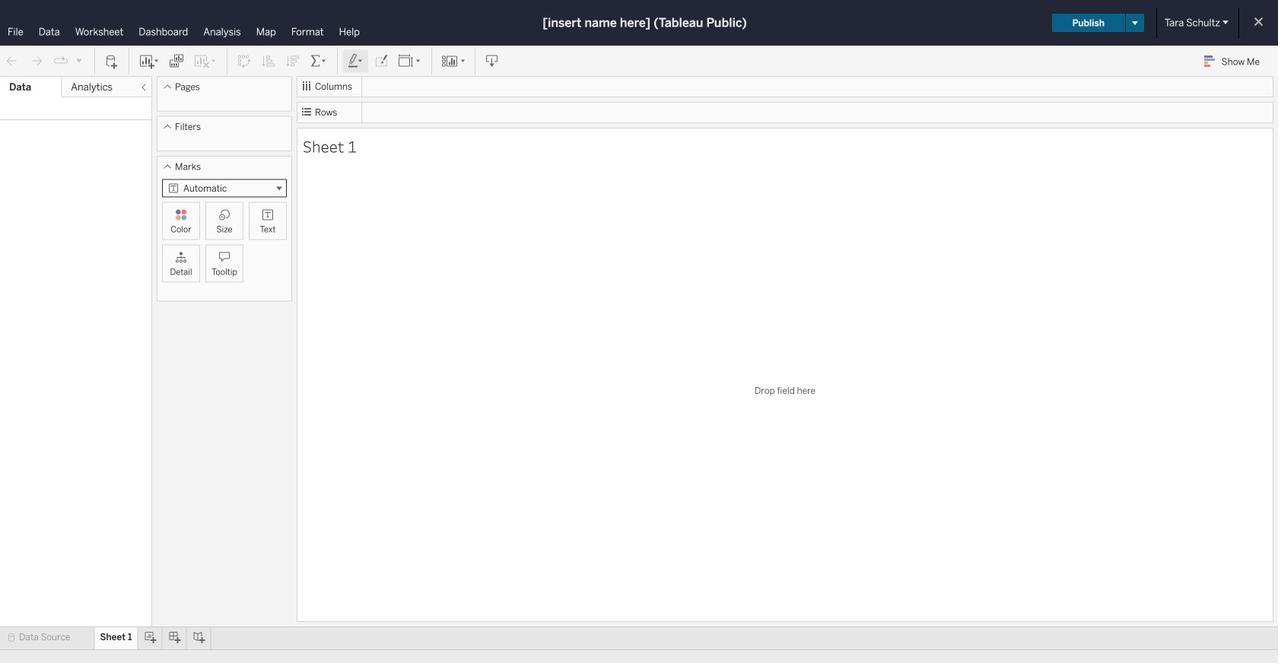 Task type: vqa. For each thing, say whether or not it's contained in the screenshot.
Edit 'Image'
no



Task type: locate. For each thing, give the bounding box(es) containing it.
sort ascending image
[[261, 54, 276, 69]]

duplicate image
[[169, 54, 184, 69]]

sort descending image
[[285, 54, 301, 69]]

replay animation image
[[75, 56, 84, 65]]

new data source image
[[104, 54, 120, 69]]

fit image
[[398, 54, 422, 69]]

totals image
[[310, 54, 328, 69]]



Task type: describe. For each thing, give the bounding box(es) containing it.
redo image
[[29, 54, 44, 69]]

clear sheet image
[[193, 54, 218, 69]]

format workbook image
[[374, 54, 389, 69]]

swap rows and columns image
[[237, 54, 252, 69]]

show/hide cards image
[[441, 54, 466, 69]]

undo image
[[5, 54, 20, 69]]

collapse image
[[139, 83, 148, 92]]

download image
[[485, 54, 500, 69]]

new worksheet image
[[139, 54, 160, 69]]

replay animation image
[[53, 53, 69, 69]]

highlight image
[[347, 54, 365, 69]]



